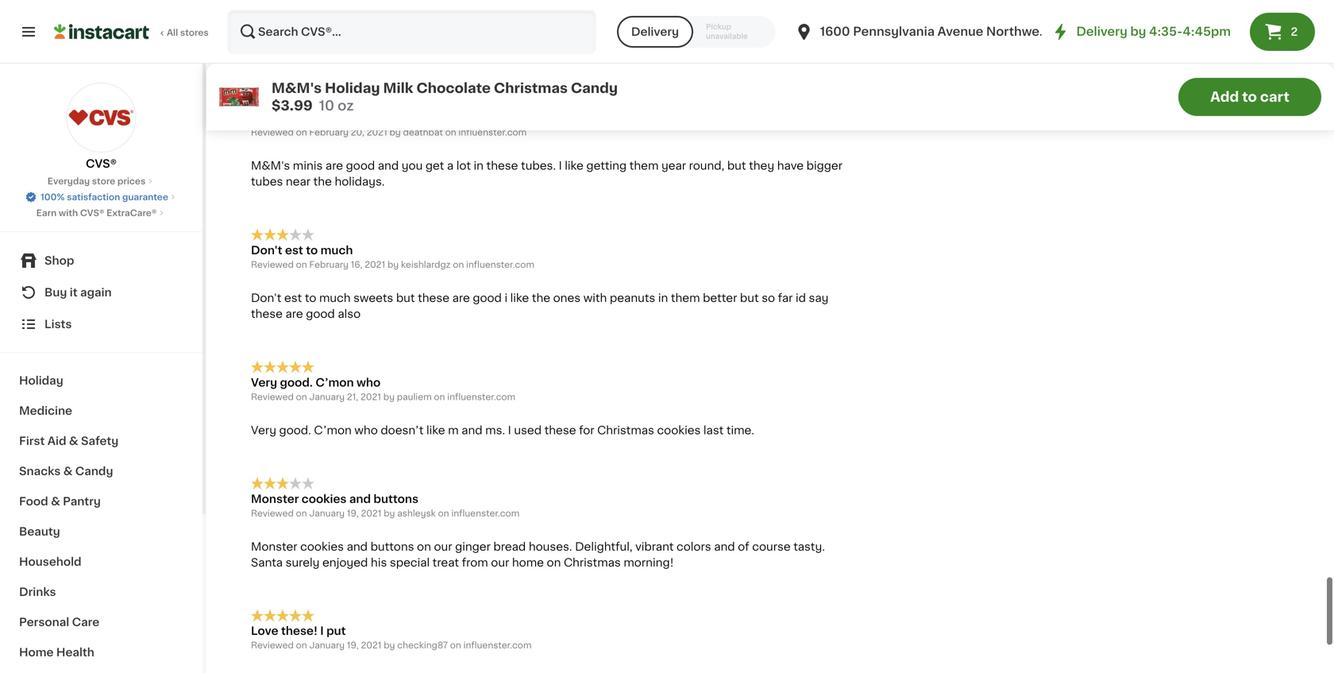 Task type: locate. For each thing, give the bounding box(es) containing it.
very
[[251, 371, 277, 383], [251, 419, 277, 430]]

2 horizontal spatial the
[[709, 22, 728, 34]]

delivery by 4:35-4:45pm link
[[1052, 22, 1232, 41]]

january inside love these! i put reviewed on january 19, 2021 by checking87 on influenster.com
[[309, 635, 345, 644]]

beauty
[[19, 526, 60, 537]]

good
[[349, 107, 378, 118], [346, 155, 375, 166], [473, 287, 502, 298], [306, 303, 335, 314]]

are left i
[[453, 287, 470, 298]]

0 vertical spatial better
[[469, 22, 503, 34]]

by left 4:35-
[[1131, 26, 1147, 37]]

minis up near
[[293, 155, 323, 166]]

february inside don't est to much reviewed on february 16, 2021 by keishlardgz on influenster.com
[[309, 255, 349, 263]]

candy down than
[[571, 81, 618, 95]]

& right aid
[[69, 435, 78, 447]]

to left sweets
[[305, 287, 317, 298]]

2 february from the top
[[309, 255, 349, 263]]

january down these!
[[309, 635, 345, 644]]

january up the enjoyed
[[309, 503, 345, 512]]

is
[[772, 22, 782, 34]]

1 reviewed from the top
[[251, 122, 294, 131]]

put inside love these! i put reviewed on january 19, 2021 by checking87 on influenster.com
[[327, 620, 346, 631]]

february inside "m&m's minis are good reviewed on february 20, 2021 by deathbat on influenster.com"
[[309, 122, 349, 131]]

the right near
[[314, 171, 332, 182]]

february left 16,
[[309, 255, 349, 263]]

c'mon
[[316, 371, 354, 383], [314, 419, 352, 430]]

1 vertical spatial like
[[511, 287, 529, 298]]

minis inside m&m's minis are good and you get a lot in these tubes. i like getting them year round, but they have bigger tubes near the holidays.
[[293, 155, 323, 166]]

stores
[[180, 28, 209, 37]]

earn
[[36, 209, 57, 217]]

much inside don't est to much reviewed on february 16, 2021 by keishlardgz on influenster.com
[[321, 239, 353, 250]]

2021 for good
[[367, 122, 387, 131]]

better.
[[808, 22, 844, 34]]

1 horizontal spatial candy
[[571, 81, 618, 95]]

by inside monster cookies and buttons reviewed on january 19, 2021 by ashleysk on influenster.com
[[384, 503, 395, 512]]

cookies inside monster cookies and buttons on our ginger bread houses. delightful, vibrant colors and of course tasty. santa surely enjoyed his special treat from our home on christmas morning!
[[300, 535, 344, 547]]

1 vertical spatial m&m's
[[251, 107, 291, 118]]

0 vertical spatial with
[[59, 209, 78, 217]]

but left far
[[741, 287, 759, 298]]

january left 21,
[[309, 387, 345, 396]]

0 horizontal spatial put
[[257, 38, 276, 49]]

have
[[778, 155, 804, 166]]

satisfaction
[[67, 193, 120, 201]]

crunch
[[731, 22, 770, 34]]

buttons up his
[[371, 535, 414, 547]]

0 horizontal spatial ones
[[554, 287, 581, 298]]

m&m's!!
[[310, 22, 357, 34]]

home health
[[19, 647, 94, 658]]

2021 for buttons
[[361, 503, 382, 512]]

don't inside don't est to much reviewed on february 16, 2021 by keishlardgz on influenster.com
[[251, 239, 283, 250]]

much up 16,
[[321, 239, 353, 250]]

1 february from the top
[[309, 122, 349, 131]]

1 vertical spatial 19,
[[347, 635, 359, 644]]

care
[[72, 617, 99, 628]]

2021 left the "checking87" on the left bottom
[[361, 635, 382, 644]]

them left year
[[630, 155, 659, 166]]

for
[[373, 38, 388, 49], [579, 419, 595, 430]]

1 vertical spatial better
[[703, 287, 738, 298]]

all stores
[[167, 28, 209, 37]]

much inside don't est to much sweets but these are good i like the ones with peanuts in them better but so far id say these are good also
[[319, 287, 351, 298]]

delivery left 4:35-
[[1077, 26, 1128, 37]]

are up holidays.
[[326, 155, 343, 166]]

1 very from the top
[[251, 371, 277, 383]]

don't inside don't est to much sweets but these are good i like the ones with peanuts in them better but so far id say these are good also
[[251, 287, 282, 298]]

these inside i love mini m&m's!! they melt so much better in your mouth than regular ones and the crunch is just better. i put these in cookies for an extra pop
[[279, 38, 311, 49]]

by left pauliem
[[384, 387, 395, 396]]

1 vertical spatial est
[[284, 287, 302, 298]]

in right lot on the left top
[[474, 155, 484, 166]]

to right the add
[[1243, 90, 1258, 104]]

1 horizontal spatial for
[[579, 419, 595, 430]]

1 january from the top
[[309, 387, 345, 396]]

2 button
[[1251, 13, 1316, 51]]

service type group
[[617, 16, 776, 48]]

0 vertical spatial christmas
[[494, 81, 568, 95]]

3 reviewed from the top
[[251, 387, 294, 396]]

the left crunch
[[709, 22, 728, 34]]

4 reviewed from the top
[[251, 503, 294, 512]]

much up also
[[319, 287, 351, 298]]

our down bread
[[491, 551, 510, 562]]

on down these!
[[296, 635, 307, 644]]

ones right regular
[[655, 22, 683, 34]]

again
[[80, 287, 112, 298]]

1 vertical spatial &
[[63, 466, 73, 477]]

add to cart
[[1211, 90, 1290, 104]]

& right food
[[51, 496, 60, 507]]

ashleysk
[[398, 503, 436, 512]]

3 january from the top
[[309, 635, 345, 644]]

2 vertical spatial m&m's
[[251, 155, 290, 166]]

so up extra
[[418, 22, 431, 34]]

0 horizontal spatial like
[[427, 419, 445, 430]]

0 vertical spatial est
[[285, 239, 303, 250]]

0 vertical spatial january
[[309, 387, 345, 396]]

1 vertical spatial the
[[314, 171, 332, 182]]

1 vertical spatial them
[[671, 287, 700, 298]]

earn with cvs® extracare® link
[[36, 207, 166, 219]]

by inside "m&m's minis are good reviewed on february 20, 2021 by deathbat on influenster.com"
[[390, 122, 401, 131]]

1 vertical spatial very
[[251, 419, 277, 430]]

monster inside monster cookies and buttons on our ginger bread houses. delightful, vibrant colors and of course tasty. santa surely enjoyed his special treat from our home on christmas morning!
[[251, 535, 298, 547]]

to inside don't est to much reviewed on february 16, 2021 by keishlardgz on influenster.com
[[306, 239, 318, 250]]

1 vertical spatial much
[[321, 239, 353, 250]]

100% satisfaction guarantee button
[[25, 188, 178, 203]]

2 very from the top
[[251, 419, 277, 430]]

1 horizontal spatial better
[[703, 287, 738, 298]]

m&m's for m&m's holiday milk chocolate christmas candy $3.99 10 oz
[[272, 81, 322, 95]]

pop
[[438, 38, 460, 49]]

m&m's inside "m&m's minis are good reviewed on february 20, 2021 by deathbat on influenster.com"
[[251, 107, 291, 118]]

0 vertical spatial monster
[[251, 488, 299, 499]]

january for and
[[309, 503, 345, 512]]

for left the an
[[373, 38, 388, 49]]

your
[[518, 22, 544, 34]]

like right i
[[511, 287, 529, 298]]

est for don't est to much reviewed on february 16, 2021 by keishlardgz on influenster.com
[[285, 239, 303, 250]]

influenster.com for houses.
[[452, 503, 520, 512]]

0 horizontal spatial so
[[418, 22, 431, 34]]

2021 left ashleysk at the left bottom of page
[[361, 503, 382, 512]]

monster inside monster cookies and buttons reviewed on january 19, 2021 by ashleysk on influenster.com
[[251, 488, 299, 499]]

21,
[[347, 387, 359, 396]]

by for monster cookies and buttons on our ginger bread houses. delightful, vibrant colors and of course tasty. santa surely enjoyed his special treat from our home on christmas morning!
[[384, 503, 395, 512]]

personal care
[[19, 617, 99, 628]]

2021 for who
[[361, 387, 381, 396]]

vibrant
[[636, 535, 674, 547]]

cvs® up everyday store prices "link"
[[86, 158, 117, 169]]

much for don't est to much reviewed on february 16, 2021 by keishlardgz on influenster.com
[[321, 239, 353, 250]]

2021 right 20,
[[367, 122, 387, 131]]

good inside m&m's minis are good and you get a lot in these tubes. i like getting them year round, but they have bigger tubes near the holidays.
[[346, 155, 375, 166]]

to down near
[[306, 239, 318, 250]]

0 vertical spatial like
[[565, 155, 584, 166]]

0 vertical spatial m&m's
[[272, 81, 322, 95]]

in right peanuts
[[659, 287, 668, 298]]

who down 21,
[[355, 419, 378, 430]]

0 vertical spatial who
[[357, 371, 381, 383]]

0 horizontal spatial better
[[469, 22, 503, 34]]

by inside the very good. c'mon who reviewed on january 21, 2021 by pauliem on influenster.com
[[384, 387, 395, 396]]

1 vertical spatial holiday
[[19, 375, 63, 386]]

them right peanuts
[[671, 287, 700, 298]]

influenster.com
[[459, 122, 527, 131], [466, 255, 535, 263], [448, 387, 516, 396], [452, 503, 520, 512], [464, 635, 532, 644]]

like inside don't est to much sweets but these are good i like the ones with peanuts in them better but so far id say these are good also
[[511, 287, 529, 298]]

candy
[[571, 81, 618, 95], [75, 466, 113, 477]]

last
[[704, 419, 724, 430]]

holiday link
[[10, 366, 193, 396]]

2 19, from the top
[[347, 635, 359, 644]]

in
[[506, 22, 516, 34], [313, 38, 323, 49], [474, 155, 484, 166], [659, 287, 668, 298]]

january for i
[[309, 635, 345, 644]]

1 vertical spatial ones
[[554, 287, 581, 298]]

2 monster from the top
[[251, 535, 298, 547]]

these inside m&m's minis are good and you get a lot in these tubes. i like getting them year round, but they have bigger tubes near the holidays.
[[487, 155, 518, 166]]

2 don't from the top
[[251, 287, 282, 298]]

19, for put
[[347, 635, 359, 644]]

on right ashleysk at the left bottom of page
[[438, 503, 449, 512]]

1 19, from the top
[[347, 503, 359, 512]]

reviewed for very
[[251, 387, 294, 396]]

buttons up ashleysk at the left bottom of page
[[374, 488, 419, 499]]

19, left the "checking87" on the left bottom
[[347, 635, 359, 644]]

cookies up surely
[[300, 535, 344, 547]]

are inside "m&m's minis are good reviewed on february 20, 2021 by deathbat on influenster.com"
[[328, 107, 346, 118]]

monster for monster cookies and buttons on our ginger bread houses. delightful, vibrant colors and of course tasty. santa surely enjoyed his special treat from our home on christmas morning!
[[251, 535, 298, 547]]

m&m's
[[272, 81, 322, 95], [251, 107, 291, 118], [251, 155, 290, 166]]

2 horizontal spatial like
[[565, 155, 584, 166]]

pantry
[[63, 496, 101, 507]]

to inside don't est to much sweets but these are good i like the ones with peanuts in them better but so far id say these are good also
[[305, 287, 317, 298]]

influenster.com for good
[[466, 255, 535, 263]]

don't est to much reviewed on february 16, 2021 by keishlardgz on influenster.com
[[251, 239, 535, 263]]

january
[[309, 387, 345, 396], [309, 503, 345, 512], [309, 635, 345, 644]]

delivery
[[1077, 26, 1128, 37], [632, 26, 679, 37]]

influenster.com inside don't est to much reviewed on february 16, 2021 by keishlardgz on influenster.com
[[466, 255, 535, 263]]

candy inside m&m's holiday milk chocolate christmas candy $3.99 10 oz
[[571, 81, 618, 95]]

instacart logo image
[[54, 22, 149, 41]]

shop
[[44, 255, 74, 266]]

january inside monster cookies and buttons reviewed on january 19, 2021 by ashleysk on influenster.com
[[309, 503, 345, 512]]

by left deathbat
[[390, 122, 401, 131]]

are right the '$3.99'
[[328, 107, 346, 118]]

4:45pm
[[1183, 26, 1232, 37]]

reviewed inside monster cookies and buttons reviewed on january 19, 2021 by ashleysk on influenster.com
[[251, 503, 294, 512]]

2 vertical spatial christmas
[[564, 551, 621, 562]]

influenster.com up i
[[466, 255, 535, 263]]

delivery inside "link"
[[1077, 26, 1128, 37]]

checking87
[[398, 635, 448, 644]]

minis left 'oz'
[[294, 107, 325, 118]]

1 horizontal spatial put
[[327, 620, 346, 631]]

1 vertical spatial january
[[309, 503, 345, 512]]

1 vertical spatial cvs®
[[80, 209, 104, 217]]

very inside the very good. c'mon who reviewed on january 21, 2021 by pauliem on influenster.com
[[251, 371, 277, 383]]

our up treat
[[434, 535, 453, 547]]

cvs® inside earn with cvs® extracare® link
[[80, 209, 104, 217]]

influenster.com up ms.
[[448, 387, 516, 396]]

of
[[738, 535, 750, 547]]

None search field
[[227, 10, 597, 54]]

1 monster from the top
[[251, 488, 299, 499]]

2 vertical spatial january
[[309, 635, 345, 644]]

to inside button
[[1243, 90, 1258, 104]]

0 vertical spatial minis
[[294, 107, 325, 118]]

1 vertical spatial so
[[762, 287, 776, 298]]

far
[[778, 287, 793, 298]]

1 vertical spatial with
[[584, 287, 607, 298]]

influenster.com up lot on the left top
[[459, 122, 527, 131]]

on down the '$3.99'
[[296, 122, 307, 131]]

better left your
[[469, 22, 503, 34]]

0 vertical spatial put
[[257, 38, 276, 49]]

reviewed inside the very good. c'mon who reviewed on january 21, 2021 by pauliem on influenster.com
[[251, 387, 294, 396]]

on right the "checking87" on the left bottom
[[450, 635, 462, 644]]

by for very good. c'mon who doesn't like m and ms. i used these for christmas cookies last time.
[[384, 387, 395, 396]]

2 vertical spatial the
[[532, 287, 551, 298]]

to for don't est to much sweets but these are good i like the ones with peanuts in them better but so far id say these are good also
[[305, 287, 317, 298]]

& right snacks
[[63, 466, 73, 477]]

1 vertical spatial to
[[306, 239, 318, 250]]

with right earn
[[59, 209, 78, 217]]

1 horizontal spatial so
[[762, 287, 776, 298]]

0 vertical spatial our
[[434, 535, 453, 547]]

by for don't est to much sweets but these are good i like the ones with peanuts in them better but so far id say these are good also
[[388, 255, 399, 263]]

much up pop
[[434, 22, 466, 34]]

0 horizontal spatial delivery
[[632, 26, 679, 37]]

2 vertical spatial &
[[51, 496, 60, 507]]

by left ashleysk at the left bottom of page
[[384, 503, 395, 512]]

put inside i love mini m&m's!! they melt so much better in your mouth than regular ones and the crunch is just better. i put these in cookies for an extra pop
[[257, 38, 276, 49]]

first
[[19, 435, 45, 447]]

est inside don't est to much reviewed on february 16, 2021 by keishlardgz on influenster.com
[[285, 239, 303, 250]]

2021 inside monster cookies and buttons reviewed on january 19, 2021 by ashleysk on influenster.com
[[361, 503, 382, 512]]

delivery for delivery by 4:35-4:45pm
[[1077, 26, 1128, 37]]

0 horizontal spatial them
[[630, 155, 659, 166]]

minis for and
[[293, 155, 323, 166]]

1 vertical spatial february
[[309, 255, 349, 263]]

by inside "link"
[[1131, 26, 1147, 37]]

put right these!
[[327, 620, 346, 631]]

est inside don't est to much sweets but these are good i like the ones with peanuts in them better but so far id say these are good also
[[284, 287, 302, 298]]

good inside "m&m's minis are good reviewed on february 20, 2021 by deathbat on influenster.com"
[[349, 107, 378, 118]]

are inside m&m's minis are good and you get a lot in these tubes. i like getting them year round, but they have bigger tubes near the holidays.
[[326, 155, 343, 166]]

extra
[[407, 38, 435, 49]]

delivery right than
[[632, 26, 679, 37]]

an
[[391, 38, 404, 49]]

buy it again
[[44, 287, 112, 298]]

but left they
[[728, 155, 747, 166]]

on right deathbat
[[445, 122, 457, 131]]

1 horizontal spatial holiday
[[325, 81, 380, 95]]

1 don't from the top
[[251, 239, 283, 250]]

don't
[[251, 239, 283, 250], [251, 287, 282, 298]]

1 horizontal spatial our
[[491, 551, 510, 562]]

1 horizontal spatial delivery
[[1077, 26, 1128, 37]]

19, inside monster cookies and buttons reviewed on january 19, 2021 by ashleysk on influenster.com
[[347, 503, 359, 512]]

reviewed inside "m&m's minis are good reviewed on february 20, 2021 by deathbat on influenster.com"
[[251, 122, 294, 131]]

on
[[296, 122, 307, 131], [445, 122, 457, 131], [296, 255, 307, 263], [453, 255, 464, 263], [296, 387, 307, 396], [434, 387, 445, 396], [296, 503, 307, 512], [438, 503, 449, 512], [417, 535, 431, 547], [547, 551, 561, 562], [296, 635, 307, 644], [450, 635, 462, 644]]

1 horizontal spatial ones
[[655, 22, 683, 34]]

reviewed inside love these! i put reviewed on january 19, 2021 by checking87 on influenster.com
[[251, 635, 294, 644]]

1 horizontal spatial with
[[584, 287, 607, 298]]

cart
[[1261, 90, 1290, 104]]

for inside i love mini m&m's!! they melt so much better in your mouth than regular ones and the crunch is just better. i put these in cookies for an extra pop
[[373, 38, 388, 49]]

drinks link
[[10, 577, 193, 607]]

0 vertical spatial ones
[[655, 22, 683, 34]]

2
[[1292, 26, 1299, 37]]

0 horizontal spatial holiday
[[19, 375, 63, 386]]

who for reviewed
[[357, 371, 381, 383]]

m&m's left 10 at the top
[[251, 107, 291, 118]]

who inside the very good. c'mon who reviewed on january 21, 2021 by pauliem on influenster.com
[[357, 371, 381, 383]]

1 vertical spatial who
[[355, 419, 378, 430]]

0 vertical spatial very
[[251, 371, 277, 383]]

in inside don't est to much sweets but these are good i like the ones with peanuts in them better but so far id say these are good also
[[659, 287, 668, 298]]

cookies down m&m's!!
[[326, 38, 370, 49]]

the inside don't est to much sweets but these are good i like the ones with peanuts in them better but so far id say these are good also
[[532, 287, 551, 298]]

2 vertical spatial to
[[305, 287, 317, 298]]

0 horizontal spatial for
[[373, 38, 388, 49]]

food & pantry link
[[10, 486, 193, 517]]

good. inside the very good. c'mon who reviewed on january 21, 2021 by pauliem on influenster.com
[[280, 371, 313, 383]]

i
[[251, 22, 254, 34], [251, 38, 254, 49], [559, 155, 562, 166], [508, 419, 512, 430], [320, 620, 324, 631]]

0 vertical spatial so
[[418, 22, 431, 34]]

1 vertical spatial put
[[327, 620, 346, 631]]

1 horizontal spatial the
[[532, 287, 551, 298]]

don't for don't est to much sweets but these are good i like the ones with peanuts in them better but so far id say these are good also
[[251, 287, 282, 298]]

ones right i
[[554, 287, 581, 298]]

0 vertical spatial cvs®
[[86, 158, 117, 169]]

surely
[[286, 551, 320, 562]]

1 horizontal spatial like
[[511, 287, 529, 298]]

good up holidays.
[[346, 155, 375, 166]]

0 vertical spatial for
[[373, 38, 388, 49]]

2021
[[367, 122, 387, 131], [365, 255, 386, 263], [361, 387, 381, 396], [361, 503, 382, 512], [361, 635, 382, 644]]

our
[[434, 535, 453, 547], [491, 551, 510, 562]]

with left peanuts
[[584, 287, 607, 298]]

holiday up 'oz'
[[325, 81, 380, 95]]

the right i
[[532, 287, 551, 298]]

1 vertical spatial don't
[[251, 287, 282, 298]]

a
[[447, 155, 454, 166]]

1 vertical spatial candy
[[75, 466, 113, 477]]

aid
[[47, 435, 66, 447]]

0 vertical spatial good.
[[280, 371, 313, 383]]

2 vertical spatial much
[[319, 287, 351, 298]]

influenster.com up ginger on the left bottom of the page
[[452, 503, 520, 512]]

by inside don't est to much reviewed on february 16, 2021 by keishlardgz on influenster.com
[[388, 255, 399, 263]]

m&m's inside m&m's minis are good and you get a lot in these tubes. i like getting them year round, but they have bigger tubes near the holidays.
[[251, 155, 290, 166]]

2021 inside "m&m's minis are good reviewed on february 20, 2021 by deathbat on influenster.com"
[[367, 122, 387, 131]]

like left m
[[427, 419, 445, 430]]

minis inside "m&m's minis are good reviewed on february 20, 2021 by deathbat on influenster.com"
[[294, 107, 325, 118]]

buttons inside monster cookies and buttons reviewed on january 19, 2021 by ashleysk on influenster.com
[[374, 488, 419, 499]]

cookies up the enjoyed
[[302, 488, 347, 499]]

c'mon inside the very good. c'mon who reviewed on january 21, 2021 by pauliem on influenster.com
[[316, 371, 354, 383]]

by left keishlardgz
[[388, 255, 399, 263]]

and inside m&m's minis are good and you get a lot in these tubes. i like getting them year round, but they have bigger tubes near the holidays.
[[378, 155, 399, 166]]

january inside the very good. c'mon who reviewed on january 21, 2021 by pauliem on influenster.com
[[309, 387, 345, 396]]

them
[[630, 155, 659, 166], [671, 287, 700, 298]]

19, for buttons
[[347, 503, 359, 512]]

1 vertical spatial c'mon
[[314, 419, 352, 430]]

1 vertical spatial monster
[[251, 535, 298, 547]]

influenster.com right the "checking87" on the left bottom
[[464, 635, 532, 644]]

by for m&m's minis are good and you get a lot in these tubes. i like getting them year round, but they have bigger tubes near the holidays.
[[390, 122, 401, 131]]

don't est to much sweets but these are good i like the ones with peanuts in them better but so far id say these are good also
[[251, 287, 829, 314]]

0 vertical spatial c'mon
[[316, 371, 354, 383]]

0 vertical spatial 19,
[[347, 503, 359, 512]]

on left 16,
[[296, 255, 307, 263]]

100%
[[41, 193, 65, 201]]

1 vertical spatial for
[[579, 419, 595, 430]]

food
[[19, 496, 48, 507]]

snacks
[[19, 466, 61, 477]]

influenster.com inside monster cookies and buttons reviewed on january 19, 2021 by ashleysk on influenster.com
[[452, 503, 520, 512]]

good left i
[[473, 287, 502, 298]]

0 vertical spatial much
[[434, 22, 466, 34]]

& inside "link"
[[51, 496, 60, 507]]

1600
[[821, 26, 851, 37]]

influenster.com inside love these! i put reviewed on january 19, 2021 by checking87 on influenster.com
[[464, 635, 532, 644]]

monster cookies and buttons on our ginger bread houses. delightful, vibrant colors and of course tasty. santa surely enjoyed his special treat from our home on christmas morning!
[[251, 535, 826, 562]]

monster cookies and buttons reviewed on january 19, 2021 by ashleysk on influenster.com
[[251, 488, 520, 512]]

so inside i love mini m&m's!! they melt so much better in your mouth than regular ones and the crunch is just better. i put these in cookies for an extra pop
[[418, 22, 431, 34]]

like left getting
[[565, 155, 584, 166]]

reviewed for m&m's
[[251, 122, 294, 131]]

2021 inside the very good. c'mon who reviewed on january 21, 2021 by pauliem on influenster.com
[[361, 387, 381, 396]]

so left far
[[762, 287, 776, 298]]

c'mon down 21,
[[314, 419, 352, 430]]

1 horizontal spatial them
[[671, 287, 700, 298]]

2021 right 21,
[[361, 387, 381, 396]]

0 vertical spatial them
[[630, 155, 659, 166]]

19, up the enjoyed
[[347, 503, 359, 512]]

for right used
[[579, 419, 595, 430]]

much
[[434, 22, 466, 34], [321, 239, 353, 250], [319, 287, 351, 298]]

reviewed inside don't est to much reviewed on february 16, 2021 by keishlardgz on influenster.com
[[251, 255, 294, 263]]

0 vertical spatial buttons
[[374, 488, 419, 499]]

who up 21,
[[357, 371, 381, 383]]

19, inside love these! i put reviewed on january 19, 2021 by checking87 on influenster.com
[[347, 635, 359, 644]]

on left 21,
[[296, 387, 307, 396]]

on right pauliem
[[434, 387, 445, 396]]

0 vertical spatial to
[[1243, 90, 1258, 104]]

but inside m&m's minis are good and you get a lot in these tubes. i like getting them year round, but they have bigger tubes near the holidays.
[[728, 155, 747, 166]]

0 horizontal spatial with
[[59, 209, 78, 217]]

5 reviewed from the top
[[251, 635, 294, 644]]

& for pantry
[[51, 496, 60, 507]]

0 vertical spatial february
[[309, 122, 349, 131]]

candy down safety
[[75, 466, 113, 477]]

put down love
[[257, 38, 276, 49]]

2021 inside love these! i put reviewed on january 19, 2021 by checking87 on influenster.com
[[361, 635, 382, 644]]

1 vertical spatial good.
[[279, 419, 311, 430]]

february down 10 at the top
[[309, 122, 349, 131]]

cookies
[[326, 38, 370, 49], [658, 419, 701, 430], [302, 488, 347, 499], [300, 535, 344, 547]]

very for very good. c'mon who doesn't like m and ms. i used these for christmas cookies last time.
[[251, 419, 277, 430]]

food & pantry
[[19, 496, 101, 507]]

& for candy
[[63, 466, 73, 477]]

february
[[309, 122, 349, 131], [309, 255, 349, 263]]

2 reviewed from the top
[[251, 255, 294, 263]]

buttons inside monster cookies and buttons on our ginger bread houses. delightful, vibrant colors and of course tasty. santa surely enjoyed his special treat from our home on christmas morning!
[[371, 535, 414, 547]]

safety
[[81, 435, 119, 447]]

2021 right 16,
[[365, 255, 386, 263]]

delivery inside button
[[632, 26, 679, 37]]

2021 inside don't est to much reviewed on february 16, 2021 by keishlardgz on influenster.com
[[365, 255, 386, 263]]

influenster.com inside "m&m's minis are good reviewed on february 20, 2021 by deathbat on influenster.com"
[[459, 122, 527, 131]]

cvs® down satisfaction
[[80, 209, 104, 217]]

1600 pennsylvania avenue northwest button
[[795, 10, 1052, 54]]

1 vertical spatial buttons
[[371, 535, 414, 547]]

0 vertical spatial holiday
[[325, 81, 380, 95]]

good. for very good. c'mon who reviewed on january 21, 2021 by pauliem on influenster.com
[[280, 371, 313, 383]]

everyday store prices link
[[47, 175, 155, 188]]

enjoyed
[[323, 551, 368, 562]]

good up 20,
[[349, 107, 378, 118]]

0 horizontal spatial the
[[314, 171, 332, 182]]

used
[[514, 419, 542, 430]]

cookies left last
[[658, 419, 701, 430]]

monster
[[251, 488, 299, 499], [251, 535, 298, 547]]

0 vertical spatial don't
[[251, 239, 283, 250]]

2 january from the top
[[309, 503, 345, 512]]

0 vertical spatial candy
[[571, 81, 618, 95]]

holiday up medicine
[[19, 375, 63, 386]]

treat
[[433, 551, 459, 562]]

0 vertical spatial the
[[709, 22, 728, 34]]

by left the "checking87" on the left bottom
[[384, 635, 395, 644]]

m&m's inside m&m's holiday milk chocolate christmas candy $3.99 10 oz
[[272, 81, 322, 95]]

who for doesn't
[[355, 419, 378, 430]]

influenster.com inside the very good. c'mon who reviewed on january 21, 2021 by pauliem on influenster.com
[[448, 387, 516, 396]]

better left far
[[703, 287, 738, 298]]

1 vertical spatial minis
[[293, 155, 323, 166]]



Task type: describe. For each thing, give the bounding box(es) containing it.
lists link
[[10, 308, 193, 340]]

year
[[662, 155, 687, 166]]

lot
[[457, 155, 471, 166]]

everyday
[[47, 177, 90, 186]]

deathbat
[[403, 122, 443, 131]]

february for to
[[309, 255, 349, 263]]

personal care link
[[10, 607, 193, 637]]

mouth
[[547, 22, 583, 34]]

better inside i love mini m&m's!! they melt so much better in your mouth than regular ones and the crunch is just better. i put these in cookies for an extra pop
[[469, 22, 503, 34]]

on down the houses.
[[547, 551, 561, 562]]

influenster.com for lot
[[459, 122, 527, 131]]

tasty.
[[794, 535, 826, 547]]

time.
[[727, 419, 755, 430]]

love these! i put reviewed on january 19, 2021 by checking87 on influenster.com
[[251, 620, 532, 644]]

holiday inside m&m's holiday milk chocolate christmas candy $3.99 10 oz
[[325, 81, 380, 95]]

keishlardgz
[[401, 255, 451, 263]]

they
[[359, 22, 387, 34]]

medicine
[[19, 405, 72, 416]]

m&m's minis are good and you get a lot in these tubes. i like getting them year round, but they have bigger tubes near the holidays.
[[251, 155, 843, 182]]

say
[[809, 287, 829, 298]]

and inside i love mini m&m's!! they melt so much better in your mouth than regular ones and the crunch is just better. i put these in cookies for an extra pop
[[685, 22, 706, 34]]

prices
[[118, 177, 146, 186]]

ginger
[[455, 535, 491, 547]]

and inside monster cookies and buttons reviewed on january 19, 2021 by ashleysk on influenster.com
[[350, 488, 371, 499]]

just
[[784, 22, 805, 34]]

near
[[286, 171, 311, 182]]

northwest
[[987, 26, 1052, 37]]

but for m&m's minis are good and you get a lot in these tubes. i like getting them year round, but they have bigger tubes near the holidays.
[[728, 155, 747, 166]]

first aid & safety link
[[10, 426, 193, 456]]

c'mon for doesn't
[[314, 419, 352, 430]]

in inside m&m's minis are good and you get a lot in these tubes. i like getting them year round, but they have bigger tubes near the holidays.
[[474, 155, 484, 166]]

16,
[[351, 255, 363, 263]]

love
[[257, 22, 280, 34]]

melt
[[390, 22, 415, 34]]

snacks & candy
[[19, 466, 113, 477]]

beauty link
[[10, 517, 193, 547]]

i
[[505, 287, 508, 298]]

christmas inside m&m's holiday milk chocolate christmas candy $3.99 10 oz
[[494, 81, 568, 95]]

it
[[70, 287, 78, 298]]

colors
[[677, 535, 712, 547]]

i inside m&m's minis are good and you get a lot in these tubes. i like getting them year round, but they have bigger tubes near the holidays.
[[559, 155, 562, 166]]

health
[[56, 647, 94, 658]]

buy
[[44, 287, 67, 298]]

all stores link
[[54, 10, 210, 54]]

m&m's minis are good reviewed on february 20, 2021 by deathbat on influenster.com
[[251, 107, 527, 131]]

course
[[753, 535, 791, 547]]

home
[[19, 647, 54, 658]]

holidays.
[[335, 171, 385, 182]]

buy it again link
[[10, 277, 193, 308]]

mini
[[283, 22, 307, 34]]

10
[[319, 99, 335, 112]]

tubes.
[[521, 155, 556, 166]]

shop link
[[10, 245, 193, 277]]

1 vertical spatial christmas
[[598, 419, 655, 430]]

cookies inside i love mini m&m's!! they melt so much better in your mouth than regular ones and the crunch is just better. i put these in cookies for an extra pop
[[326, 38, 370, 49]]

doesn't
[[381, 419, 424, 430]]

delivery button
[[617, 16, 694, 48]]

also
[[338, 303, 361, 314]]

m&m's for m&m's minis are good and you get a lot in these tubes. i like getting them year round, but they have bigger tubes near the holidays.
[[251, 155, 290, 166]]

january for c'mon
[[309, 387, 345, 396]]

ones inside don't est to much sweets but these are good i like the ones with peanuts in them better but so far id say these are good also
[[554, 287, 581, 298]]

2 vertical spatial like
[[427, 419, 445, 430]]

round,
[[689, 155, 725, 166]]

like inside m&m's minis are good and you get a lot in these tubes. i like getting them year round, but they have bigger tubes near the holidays.
[[565, 155, 584, 166]]

Search field
[[229, 11, 595, 52]]

store
[[92, 177, 115, 186]]

on right keishlardgz
[[453, 255, 464, 263]]

so inside don't est to much sweets but these are good i like the ones with peanuts in them better but so far id say these are good also
[[762, 287, 776, 298]]

christmas inside monster cookies and buttons on our ginger bread houses. delightful, vibrant colors and of course tasty. santa surely enjoyed his special treat from our home on christmas morning!
[[564, 551, 621, 562]]

sweets
[[354, 287, 394, 298]]

0 horizontal spatial our
[[434, 535, 453, 547]]

bread
[[494, 535, 526, 547]]

very good. c'mon who doesn't like m and ms. i used these for christmas cookies last time.
[[251, 419, 755, 430]]

reviewed for don't
[[251, 255, 294, 263]]

i love mini m&m's!! they melt so much better in your mouth than regular ones and the crunch is just better. i put these in cookies for an extra pop
[[251, 22, 844, 49]]

to for don't est to much reviewed on february 16, 2021 by keishlardgz on influenster.com
[[306, 239, 318, 250]]

his
[[371, 551, 387, 562]]

from
[[462, 551, 488, 562]]

santa
[[251, 551, 283, 562]]

monster for monster cookies and buttons reviewed on january 19, 2021 by ashleysk on influenster.com
[[251, 488, 299, 499]]

but for don't est to much sweets but these are good i like the ones with peanuts in them better but so far id say these are good also
[[741, 287, 759, 298]]

in left your
[[506, 22, 516, 34]]

milk
[[383, 81, 414, 95]]

are left also
[[286, 303, 303, 314]]

the inside m&m's minis are good and you get a lot in these tubes. i like getting them year round, but they have bigger tubes near the holidays.
[[314, 171, 332, 182]]

good. for very good. c'mon who doesn't like m and ms. i used these for christmas cookies last time.
[[279, 419, 311, 430]]

these!
[[281, 620, 318, 631]]

household link
[[10, 547, 193, 577]]

delivery by 4:35-4:45pm
[[1077, 26, 1232, 37]]

earn with cvs® extracare®
[[36, 209, 157, 217]]

them inside m&m's minis are good and you get a lot in these tubes. i like getting them year round, but they have bigger tubes near the holidays.
[[630, 155, 659, 166]]

m
[[448, 419, 459, 430]]

i inside love these! i put reviewed on january 19, 2021 by checking87 on influenster.com
[[320, 620, 324, 631]]

delightful,
[[575, 535, 633, 547]]

cookies inside monster cookies and buttons reviewed on january 19, 2021 by ashleysk on influenster.com
[[302, 488, 347, 499]]

buttons for january
[[374, 488, 419, 499]]

good left also
[[306, 303, 335, 314]]

but right sweets
[[396, 287, 415, 298]]

pauliem
[[397, 387, 432, 396]]

in down m&m's!!
[[313, 38, 323, 49]]

0 vertical spatial &
[[69, 435, 78, 447]]

the inside i love mini m&m's!! they melt so much better in your mouth than regular ones and the crunch is just better. i put these in cookies for an extra pop
[[709, 22, 728, 34]]

2021 for put
[[361, 635, 382, 644]]

much inside i love mini m&m's!! they melt so much better in your mouth than regular ones and the crunch is just better. i put these in cookies for an extra pop
[[434, 22, 466, 34]]

love
[[251, 620, 279, 631]]

reviewed for love
[[251, 635, 294, 644]]

100% satisfaction guarantee
[[41, 193, 168, 201]]

morning!
[[624, 551, 674, 562]]

add to cart button
[[1179, 78, 1322, 116]]

you
[[402, 155, 423, 166]]

much for don't est to much sweets but these are good i like the ones with peanuts in them better but so far id say these are good also
[[319, 287, 351, 298]]

houses.
[[529, 535, 573, 547]]

peanuts
[[610, 287, 656, 298]]

influenster.com for ms.
[[448, 387, 516, 396]]

lists
[[44, 319, 72, 330]]

cvs® logo image
[[66, 83, 136, 153]]

buttons for ginger
[[371, 535, 414, 547]]

cvs® inside cvs® link
[[86, 158, 117, 169]]

with inside don't est to much sweets but these are good i like the ones with peanuts in them better but so far id say these are good also
[[584, 287, 607, 298]]

minis for reviewed
[[294, 107, 325, 118]]

ones inside i love mini m&m's!! they melt so much better in your mouth than regular ones and the crunch is just better. i put these in cookies for an extra pop
[[655, 22, 683, 34]]

on up special
[[417, 535, 431, 547]]

m&m's for m&m's minis are good reviewed on february 20, 2021 by deathbat on influenster.com
[[251, 107, 291, 118]]

on up surely
[[296, 503, 307, 512]]

better inside don't est to much sweets but these are good i like the ones with peanuts in them better but so far id say these are good also
[[703, 287, 738, 298]]

reviewed for monster
[[251, 503, 294, 512]]

1 vertical spatial our
[[491, 551, 510, 562]]

0 horizontal spatial candy
[[75, 466, 113, 477]]

by inside love these! i put reviewed on january 19, 2021 by checking87 on influenster.com
[[384, 635, 395, 644]]

bigger
[[807, 155, 843, 166]]

them inside don't est to much sweets but these are good i like the ones with peanuts in them better but so far id say these are good also
[[671, 287, 700, 298]]

don't for don't est to much reviewed on february 16, 2021 by keishlardgz on influenster.com
[[251, 239, 283, 250]]

personal
[[19, 617, 69, 628]]

2021 for much
[[365, 255, 386, 263]]

est for don't est to much sweets but these are good i like the ones with peanuts in them better but so far id say these are good also
[[284, 287, 302, 298]]

very for very good. c'mon who reviewed on january 21, 2021 by pauliem on influenster.com
[[251, 371, 277, 383]]

february for are
[[309, 122, 349, 131]]

very good. c'mon who reviewed on january 21, 2021 by pauliem on influenster.com
[[251, 371, 516, 396]]

delivery for delivery
[[632, 26, 679, 37]]

c'mon for reviewed
[[316, 371, 354, 383]]



Task type: vqa. For each thing, say whether or not it's contained in the screenshot.
the bottommost The 'View All (40+)' popup button
no



